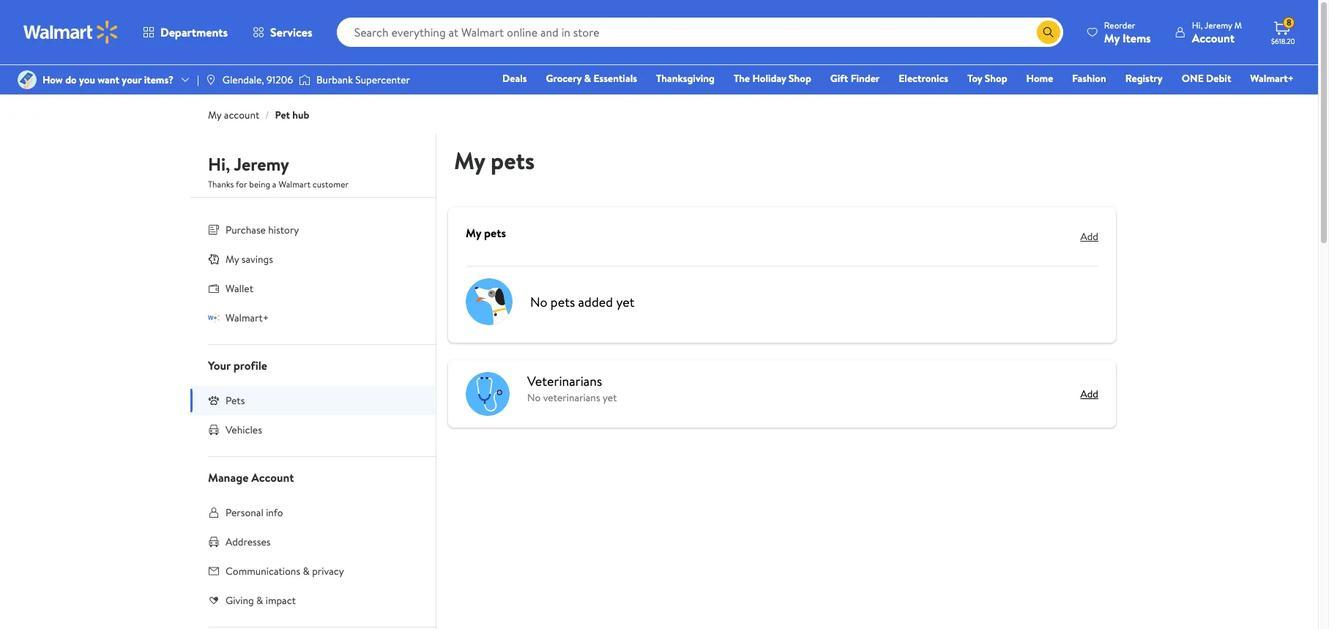Task type: locate. For each thing, give the bounding box(es) containing it.
manage account
[[208, 470, 294, 486]]

home
[[1027, 71, 1054, 86]]

1 vertical spatial yet
[[603, 391, 617, 405]]

 image for how do you want your items?
[[18, 70, 37, 89]]

no left veterinarians
[[528, 391, 541, 405]]

hi, up thanks
[[208, 152, 230, 177]]

 image right |
[[205, 74, 217, 86]]

icon image inside walmart+ link
[[208, 312, 220, 324]]

giving
[[226, 593, 254, 608]]

icon image inside pets link
[[208, 395, 220, 406]]

departments button
[[130, 15, 240, 50]]

holiday
[[753, 71, 787, 86]]

walmart+ link down my savings link
[[190, 303, 436, 333]]

walmart+
[[1251, 71, 1295, 86], [226, 311, 269, 325]]

purchase history
[[226, 223, 299, 237]]

jeremy
[[1205, 19, 1233, 31], [234, 152, 289, 177]]

hi, left m in the right of the page
[[1193, 19, 1203, 31]]

& for communications
[[303, 564, 310, 579]]

burbank
[[317, 73, 353, 87]]

0 vertical spatial yet
[[616, 293, 635, 311]]

2 icon image from the top
[[208, 312, 220, 324]]

1 vertical spatial no
[[528, 391, 541, 405]]

communications
[[226, 564, 300, 579]]

pets
[[491, 144, 535, 177], [484, 225, 506, 241], [551, 293, 575, 311]]

0 vertical spatial add button
[[1081, 225, 1099, 248]]

icon image up "your"
[[208, 312, 220, 324]]

account inside hi, jeremy m account
[[1193, 30, 1235, 46]]

0 vertical spatial no
[[530, 293, 548, 311]]

shop right holiday
[[789, 71, 812, 86]]

shop right toy
[[985, 71, 1008, 86]]

debit
[[1207, 71, 1232, 86]]

2 shop from the left
[[985, 71, 1008, 86]]

1 vertical spatial walmart+ link
[[190, 303, 436, 333]]

no
[[530, 293, 548, 311], [528, 391, 541, 405]]

3 icon image from the top
[[208, 395, 220, 406]]

your
[[122, 73, 142, 87]]

a
[[272, 178, 277, 190]]

0 horizontal spatial hi,
[[208, 152, 230, 177]]

jeremy up being
[[234, 152, 289, 177]]

personal info link
[[190, 498, 436, 528]]

account up 'debit'
[[1193, 30, 1235, 46]]

1 vertical spatial walmart+
[[226, 311, 269, 325]]

&
[[584, 71, 591, 86], [303, 564, 310, 579], [256, 593, 263, 608]]

0 vertical spatial my pets
[[454, 144, 535, 177]]

yet right veterinarians
[[603, 391, 617, 405]]

services
[[270, 24, 313, 40]]

1 horizontal spatial  image
[[205, 74, 217, 86]]

0 vertical spatial hi,
[[1193, 19, 1203, 31]]

yet right added
[[616, 293, 635, 311]]

 image for glendale, 91206
[[205, 74, 217, 86]]

shop
[[789, 71, 812, 86], [985, 71, 1008, 86]]

1 add from the top
[[1081, 229, 1099, 244]]

0 horizontal spatial walmart+
[[226, 311, 269, 325]]

& left privacy
[[303, 564, 310, 579]]

the holiday shop link
[[728, 70, 818, 86]]

0 vertical spatial account
[[1193, 30, 1235, 46]]

walmart+ down 'wallet'
[[226, 311, 269, 325]]

registry link
[[1119, 70, 1170, 86]]

one debit
[[1182, 71, 1232, 86]]

privacy
[[312, 564, 344, 579]]

personal info
[[226, 506, 283, 520]]

 image
[[18, 70, 37, 89], [299, 73, 311, 87], [205, 74, 217, 86]]

0 horizontal spatial account
[[251, 470, 294, 486]]

jeremy left m in the right of the page
[[1205, 19, 1233, 31]]

my inside reorder my items
[[1105, 30, 1120, 46]]

& right grocery
[[584, 71, 591, 86]]

jeremy inside hi, jeremy thanks for being a walmart customer
[[234, 152, 289, 177]]

 image left how at the left of the page
[[18, 70, 37, 89]]

0 horizontal spatial  image
[[18, 70, 37, 89]]

& for grocery
[[584, 71, 591, 86]]

1 vertical spatial pets
[[484, 225, 506, 241]]

91206
[[267, 73, 293, 87]]

walmart+ link down the $618.20
[[1244, 70, 1301, 86]]

do
[[65, 73, 77, 87]]

hi,
[[1193, 19, 1203, 31], [208, 152, 230, 177]]

hi, inside hi, jeremy thanks for being a walmart customer
[[208, 152, 230, 177]]

the holiday shop
[[734, 71, 812, 86]]

1 vertical spatial hi,
[[208, 152, 230, 177]]

0 vertical spatial add
[[1081, 229, 1099, 244]]

essentials
[[594, 71, 637, 86]]

& right giving
[[256, 593, 263, 608]]

0 vertical spatial walmart+
[[1251, 71, 1295, 86]]

no inside veterinarians no veterinarians yet
[[528, 391, 541, 405]]

 image right 91206 on the top of page
[[299, 73, 311, 87]]

0 vertical spatial icon image
[[208, 253, 220, 265]]

1 vertical spatial &
[[303, 564, 310, 579]]

0 horizontal spatial jeremy
[[234, 152, 289, 177]]

walmart+ down the $618.20
[[1251, 71, 1295, 86]]

yet for veterinarians no veterinarians yet
[[603, 391, 617, 405]]

fashion link
[[1066, 70, 1113, 86]]

deals
[[503, 71, 527, 86]]

2 vertical spatial &
[[256, 593, 263, 608]]

thanksgiving link
[[650, 70, 722, 86]]

2 add from the top
[[1081, 387, 1099, 402]]

fashion
[[1073, 71, 1107, 86]]

glendale,
[[223, 73, 264, 87]]

0 horizontal spatial shop
[[789, 71, 812, 86]]

walmart image
[[23, 21, 119, 44]]

hi, jeremy thanks for being a walmart customer
[[208, 152, 349, 190]]

icon image left 'my savings'
[[208, 253, 220, 265]]

1 icon image from the top
[[208, 253, 220, 265]]

0 horizontal spatial &
[[256, 593, 263, 608]]

1 vertical spatial account
[[251, 470, 294, 486]]

2 horizontal spatial &
[[584, 71, 591, 86]]

yet
[[616, 293, 635, 311], [603, 391, 617, 405]]

icon image inside my savings link
[[208, 253, 220, 265]]

2 vertical spatial pets
[[551, 293, 575, 311]]

icon image left pets
[[208, 395, 220, 406]]

grocery
[[546, 71, 582, 86]]

icon image
[[208, 253, 220, 265], [208, 312, 220, 324], [208, 395, 220, 406]]

2 vertical spatial icon image
[[208, 395, 220, 406]]

the
[[734, 71, 750, 86]]

my account / pet hub
[[208, 108, 310, 122]]

my pets
[[454, 144, 535, 177], [466, 225, 506, 241]]

1 horizontal spatial walmart+ link
[[1244, 70, 1301, 86]]

communications & privacy
[[226, 564, 344, 579]]

1 horizontal spatial shop
[[985, 71, 1008, 86]]

1 vertical spatial add button
[[1081, 387, 1099, 402]]

1 add button from the top
[[1081, 225, 1099, 248]]

m
[[1235, 19, 1243, 31]]

hi, inside hi, jeremy m account
[[1193, 19, 1203, 31]]

yet inside veterinarians no veterinarians yet
[[603, 391, 617, 405]]

1 horizontal spatial account
[[1193, 30, 1235, 46]]

2 horizontal spatial  image
[[299, 73, 311, 87]]

1 horizontal spatial &
[[303, 564, 310, 579]]

0 vertical spatial &
[[584, 71, 591, 86]]

items
[[1123, 30, 1152, 46]]

no left added
[[530, 293, 548, 311]]

my savings link
[[190, 245, 436, 274]]

giving & impact link
[[190, 586, 436, 615]]

my
[[1105, 30, 1120, 46], [208, 108, 222, 122], [454, 144, 485, 177], [466, 225, 482, 241], [226, 252, 239, 267]]

personal
[[226, 506, 264, 520]]

2 add button from the top
[[1081, 387, 1099, 402]]

hub
[[293, 108, 310, 122]]

1 vertical spatial my pets
[[466, 225, 506, 241]]

1 horizontal spatial walmart+
[[1251, 71, 1295, 86]]

1 vertical spatial jeremy
[[234, 152, 289, 177]]

thanksgiving
[[656, 71, 715, 86]]

gift
[[831, 71, 849, 86]]

how
[[42, 73, 63, 87]]

account up info
[[251, 470, 294, 486]]

1 horizontal spatial jeremy
[[1205, 19, 1233, 31]]

1 horizontal spatial hi,
[[1193, 19, 1203, 31]]

savings
[[242, 252, 273, 267]]

0 vertical spatial jeremy
[[1205, 19, 1233, 31]]

add for 2nd add button from the top of the page
[[1081, 387, 1099, 402]]

1 vertical spatial icon image
[[208, 312, 220, 324]]

being
[[249, 178, 270, 190]]

jeremy inside hi, jeremy m account
[[1205, 19, 1233, 31]]

1 vertical spatial add
[[1081, 387, 1099, 402]]

1 shop from the left
[[789, 71, 812, 86]]



Task type: describe. For each thing, give the bounding box(es) containing it.
icon image for pets
[[208, 395, 220, 406]]

wallet link
[[190, 274, 436, 303]]

reorder my items
[[1105, 19, 1152, 46]]

walmart
[[279, 178, 311, 190]]

my account link
[[208, 108, 260, 122]]

gift finder
[[831, 71, 880, 86]]

/
[[265, 108, 269, 122]]

hi, for thanks for being a walmart customer
[[208, 152, 230, 177]]

purchase history link
[[190, 215, 436, 245]]

grocery & essentials link
[[540, 70, 644, 86]]

one debit link
[[1176, 70, 1238, 86]]

my savings
[[226, 252, 273, 267]]

info
[[266, 506, 283, 520]]

no pets added yet
[[530, 293, 635, 311]]

giving & impact
[[226, 593, 296, 608]]

glendale, 91206
[[223, 73, 293, 87]]

pets link
[[190, 386, 436, 415]]

8
[[1287, 16, 1292, 29]]

addresses
[[226, 535, 271, 550]]

customer
[[313, 178, 349, 190]]

added
[[579, 293, 613, 311]]

want
[[98, 73, 119, 87]]

electronics link
[[893, 70, 956, 86]]

$618.20
[[1272, 36, 1296, 46]]

vehicles
[[226, 423, 262, 437]]

veterinarians no veterinarians yet
[[528, 372, 617, 405]]

8 $618.20
[[1272, 16, 1296, 46]]

items?
[[144, 73, 174, 87]]

grocery & essentials
[[546, 71, 637, 86]]

supercenter
[[356, 73, 410, 87]]

purchase
[[226, 223, 266, 237]]

profile
[[233, 358, 267, 374]]

Search search field
[[337, 18, 1064, 47]]

0 vertical spatial pets
[[491, 144, 535, 177]]

communications & privacy link
[[190, 557, 436, 586]]

veterinarians
[[543, 391, 600, 405]]

one
[[1182, 71, 1204, 86]]

registry
[[1126, 71, 1163, 86]]

Walmart Site-Wide search field
[[337, 18, 1064, 47]]

0 vertical spatial walmart+ link
[[1244, 70, 1301, 86]]

gift finder link
[[824, 70, 887, 86]]

wallet
[[226, 281, 253, 296]]

history
[[268, 223, 299, 237]]

thanks
[[208, 178, 234, 190]]

veterinarians
[[528, 372, 602, 391]]

hi, jeremy m account
[[1193, 19, 1243, 46]]

pets
[[226, 393, 245, 408]]

pet
[[275, 108, 290, 122]]

 image for burbank supercenter
[[299, 73, 311, 87]]

your profile
[[208, 358, 267, 374]]

add for 1st add button from the top of the page
[[1081, 229, 1099, 244]]

hi, jeremy link
[[208, 152, 289, 182]]

toy shop link
[[961, 70, 1014, 86]]

icon image for my savings
[[208, 253, 220, 265]]

toy shop
[[968, 71, 1008, 86]]

vehicles link
[[190, 415, 436, 445]]

your
[[208, 358, 231, 374]]

0 horizontal spatial walmart+ link
[[190, 303, 436, 333]]

hi, for account
[[1193, 19, 1203, 31]]

yet for no pets added yet
[[616, 293, 635, 311]]

manage
[[208, 470, 249, 486]]

addresses link
[[190, 528, 436, 557]]

home link
[[1020, 70, 1060, 86]]

how do you want your items?
[[42, 73, 174, 87]]

vet photo image
[[466, 372, 510, 416]]

reorder
[[1105, 19, 1136, 31]]

search icon image
[[1043, 26, 1055, 38]]

toy
[[968, 71, 983, 86]]

|
[[197, 73, 199, 87]]

burbank supercenter
[[317, 73, 410, 87]]

pet hub link
[[275, 108, 310, 122]]

impact
[[266, 593, 296, 608]]

jeremy for account
[[1205, 19, 1233, 31]]

jeremy for for
[[234, 152, 289, 177]]

deals link
[[496, 70, 534, 86]]

finder
[[851, 71, 880, 86]]

services button
[[240, 15, 325, 50]]

you
[[79, 73, 95, 87]]

departments
[[160, 24, 228, 40]]

clear search field text image
[[1020, 26, 1031, 38]]

icon image for walmart+
[[208, 312, 220, 324]]

& for giving
[[256, 593, 263, 608]]

for
[[236, 178, 247, 190]]

account
[[224, 108, 260, 122]]

electronics
[[899, 71, 949, 86]]



Task type: vqa. For each thing, say whether or not it's contained in the screenshot.
Manage
yes



